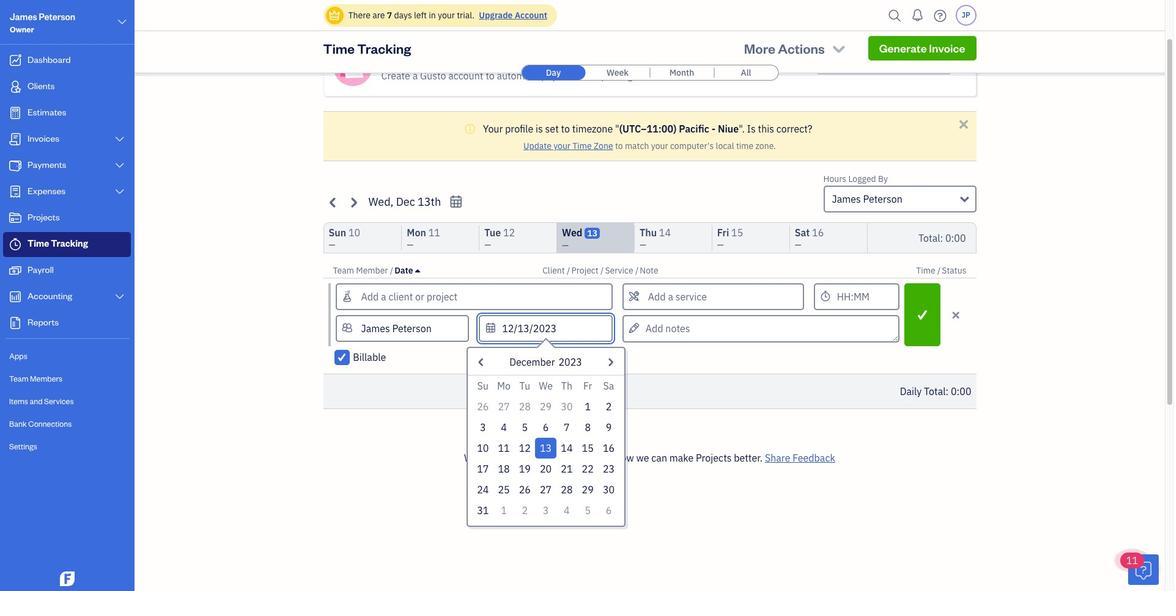 Task type: locate. For each thing, give the bounding box(es) containing it.
— for thu
[[640, 240, 646, 251]]

0 vertical spatial 13
[[587, 228, 598, 239]]

dashboard link
[[3, 48, 131, 73]]

29 down '22'
[[582, 484, 594, 497]]

total up time link
[[919, 232, 940, 244]]

notifications image
[[908, 3, 927, 28]]

6 for the top 6 button
[[543, 422, 549, 434]]

— down thu
[[640, 240, 646, 251]]

0 horizontal spatial 26 button
[[473, 397, 493, 418]]

upgrade
[[479, 10, 513, 21]]

— inside wed 13 —
[[562, 240, 569, 251]]

0 horizontal spatial 5 button
[[514, 418, 535, 438]]

0 horizontal spatial time tracking
[[28, 238, 88, 250]]

can
[[651, 453, 667, 465]]

previous day image
[[326, 195, 340, 209]]

14 inside thu 14 —
[[659, 227, 671, 239]]

gusto right chevrondown icon
[[864, 55, 895, 69]]

team for team members
[[9, 374, 28, 384]]

projects inside the main element
[[28, 212, 60, 223]]

projects
[[28, 212, 60, 223], [696, 453, 732, 465]]

1 button down fr at the bottom of the page
[[577, 397, 598, 418]]

1 / from the left
[[390, 265, 393, 276]]

0 horizontal spatial tracking
[[51, 238, 88, 250]]

chevron large down image inside accounting link
[[114, 292, 125, 302]]

time link
[[916, 265, 937, 276]]

Date in MM/DD/YYYY format text field
[[479, 316, 613, 342]]

3
[[480, 422, 486, 434], [543, 505, 549, 517]]

1 horizontal spatial 10
[[477, 443, 489, 455]]

4 down 21
[[564, 505, 570, 517]]

14 right thu
[[659, 227, 671, 239]]

james inside james peterson owner
[[10, 11, 37, 23]]

0 horizontal spatial 28
[[519, 401, 531, 413]]

/ left note
[[635, 265, 639, 276]]

team members link
[[3, 369, 131, 390]]

27 button down 20
[[535, 480, 556, 501]]

chevron large down image
[[117, 15, 128, 29], [114, 161, 125, 171], [114, 187, 125, 197], [114, 292, 125, 302]]

5 for top the '5' "button"
[[522, 422, 528, 434]]

peterson inside dropdown button
[[863, 193, 902, 205]]

15 inside fri 15 —
[[731, 227, 743, 239]]

1 horizontal spatial 12
[[519, 443, 531, 455]]

peterson up 'dashboard'
[[39, 11, 75, 23]]

peterson for james peterson
[[863, 193, 902, 205]]

30 button down 23
[[598, 480, 619, 501]]

: up the time / status
[[940, 232, 943, 244]]

0 vertical spatial 4
[[501, 422, 507, 434]]

6 up 13 button
[[543, 422, 549, 434]]

is
[[536, 123, 543, 135]]

projects down 'expenses'
[[28, 212, 60, 223]]

0 horizontal spatial payroll
[[28, 264, 54, 276]]

2 down 19
[[522, 505, 528, 517]]

1 button
[[577, 397, 598, 418], [493, 501, 514, 522]]

5 / from the left
[[937, 265, 941, 276]]

14 up 21
[[561, 443, 573, 455]]

0 horizontal spatial 3 button
[[473, 418, 493, 438]]

7 up 14 'button'
[[564, 422, 570, 434]]

payroll up a
[[402, 53, 433, 65]]

27
[[498, 401, 510, 413], [540, 484, 552, 497]]

mon 11 —
[[407, 227, 440, 251]]

0:00 up status
[[945, 232, 966, 244]]

19
[[519, 464, 531, 476]]

(utc–11:00)
[[619, 123, 677, 135]]

to inside run payroll effortlessly create a gusto account to automate payroll and reporting
[[486, 70, 495, 82]]

and right items
[[30, 397, 43, 407]]

15 inside button
[[582, 443, 594, 455]]

12 right tue in the top of the page
[[503, 227, 515, 239]]

1 horizontal spatial 1
[[585, 401, 591, 413]]

/ right 'client'
[[567, 265, 570, 276]]

6 button up "hear"
[[535, 418, 556, 438]]

11
[[428, 227, 440, 239], [498, 443, 510, 455], [1126, 555, 1138, 568]]

2 button down 19 button
[[514, 501, 535, 522]]

26 button down 19
[[514, 480, 535, 501]]

0 vertical spatial projects
[[28, 212, 60, 223]]

1 horizontal spatial 28
[[561, 484, 573, 497]]

Duration text field
[[814, 284, 900, 311]]

set
[[545, 123, 559, 135]]

chevron large down image
[[114, 135, 125, 144]]

1 vertical spatial 29
[[582, 484, 594, 497]]

30 down 23
[[603, 484, 615, 497]]

team inside the main element
[[9, 374, 28, 384]]

1 horizontal spatial james
[[832, 193, 861, 205]]

28 down 21
[[561, 484, 573, 497]]

0 vertical spatial and
[[574, 70, 590, 82]]

payroll
[[402, 53, 433, 65], [28, 264, 54, 276]]

team
[[333, 265, 354, 276], [9, 374, 28, 384]]

project image
[[8, 212, 23, 224]]

0 vertical spatial 5
[[522, 422, 528, 434]]

13 up 20
[[540, 443, 552, 455]]

— for sat
[[795, 240, 801, 251]]

grid containing su
[[473, 376, 619, 522]]

1 vertical spatial payroll
[[28, 264, 54, 276]]

expenses link
[[3, 180, 131, 205]]

items and services
[[9, 397, 74, 407]]

1 down 25 in the bottom left of the page
[[501, 505, 507, 517]]

11 inside button
[[498, 443, 510, 455]]

create inside "button"
[[827, 55, 862, 69]]

— for wed
[[562, 240, 569, 251]]

16 left how
[[603, 443, 615, 455]]

4 up 11 button
[[501, 422, 507, 434]]

1 vertical spatial account
[[897, 55, 940, 69]]

0 horizontal spatial 15
[[582, 443, 594, 455]]

6 button
[[535, 418, 556, 438], [598, 501, 619, 522]]

13 right wed
[[587, 228, 598, 239]]

1 horizontal spatial 14
[[659, 227, 671, 239]]

payroll right money "icon"
[[28, 264, 54, 276]]

25 button
[[493, 480, 514, 501]]

0 vertical spatial 3
[[480, 422, 486, 434]]

0 horizontal spatial 27
[[498, 401, 510, 413]]

12 inside button
[[519, 443, 531, 455]]

1 vertical spatial 12
[[519, 443, 531, 455]]

to right account
[[486, 70, 495, 82]]

1 vertical spatial 1
[[501, 505, 507, 517]]

more actions
[[744, 40, 825, 57]]

0 horizontal spatial 11
[[428, 227, 440, 239]]

1 vertical spatial 4 button
[[556, 501, 577, 522]]

1
[[585, 401, 591, 413], [501, 505, 507, 517]]

chevrondown image
[[831, 40, 847, 57]]

5 button down 22 button
[[577, 501, 598, 522]]

0 vertical spatial james
[[10, 11, 37, 23]]

5 button
[[514, 418, 535, 438], [577, 501, 598, 522]]

16 inside sat 16 —
[[812, 227, 824, 239]]

5 button up "hear"
[[514, 418, 535, 438]]

invoices link
[[3, 127, 131, 152]]

status link
[[942, 265, 967, 276]]

30
[[561, 401, 573, 413], [603, 484, 615, 497]]

0 vertical spatial 14
[[659, 227, 671, 239]]

0 vertical spatial 0:00
[[945, 232, 966, 244]]

16 inside button
[[603, 443, 615, 455]]

26 down 19
[[519, 484, 531, 497]]

3 button up we'd
[[473, 418, 493, 438]]

resource center badge image
[[1128, 555, 1159, 586]]

1 horizontal spatial 15
[[731, 227, 743, 239]]

gusto right a
[[420, 70, 446, 82]]

timer image
[[8, 239, 23, 251]]

1 vertical spatial 4
[[564, 505, 570, 517]]

in
[[429, 10, 436, 21]]

money image
[[8, 265, 23, 277]]

1 up 8
[[585, 401, 591, 413]]

10 right sun
[[349, 227, 360, 239]]

team up items
[[9, 374, 28, 384]]

9
[[606, 422, 612, 434]]

apps link
[[3, 346, 131, 368]]

28 button down the tu
[[514, 397, 535, 418]]

james for james peterson owner
[[10, 11, 37, 23]]

0 vertical spatial 10
[[349, 227, 360, 239]]

27 button down mo
[[493, 397, 514, 418]]

tracking down are on the left top
[[357, 40, 411, 57]]

28 button down 21
[[556, 480, 577, 501]]

— down sat
[[795, 240, 801, 251]]

fr
[[583, 380, 592, 393]]

go to help image
[[930, 6, 950, 25]]

1 vertical spatial 5 button
[[577, 501, 598, 522]]

3 / from the left
[[601, 265, 604, 276]]

time tracking down the projects link on the left
[[28, 238, 88, 250]]

2 for the 2 button to the bottom
[[522, 505, 528, 517]]

0 horizontal spatial 6
[[543, 422, 549, 434]]

payment image
[[8, 160, 23, 172]]

6 down 23
[[606, 505, 612, 517]]

time left status
[[916, 265, 935, 276]]

to right the set
[[561, 123, 570, 135]]

0 horizontal spatial :
[[940, 232, 943, 244]]

1 vertical spatial create
[[381, 70, 410, 82]]

note link
[[640, 265, 658, 276]]

payroll link
[[3, 259, 131, 284]]

estimates
[[28, 106, 66, 118]]

peterson inside james peterson owner
[[39, 11, 75, 23]]

— inside sat 16 —
[[795, 240, 801, 251]]

31 button
[[473, 501, 493, 522]]

peterson for james peterson owner
[[39, 11, 75, 23]]

peterson down the by
[[863, 193, 902, 205]]

update
[[524, 141, 552, 152]]

2 for the 2 button to the top
[[606, 401, 612, 413]]

0 vertical spatial 5 button
[[514, 418, 535, 438]]

: right daily
[[946, 386, 949, 398]]

1 horizontal spatial 30 button
[[598, 480, 619, 501]]

0 horizontal spatial 1
[[501, 505, 507, 517]]

1 horizontal spatial 3 button
[[535, 501, 556, 522]]

0 horizontal spatial account
[[515, 10, 547, 21]]

Add a name text field
[[337, 317, 468, 341]]

1 vertical spatial 15
[[582, 443, 594, 455]]

choose a date image
[[449, 195, 463, 209]]

30 button down th
[[556, 397, 577, 418]]

your
[[483, 123, 503, 135]]

0 horizontal spatial create
[[381, 70, 410, 82]]

thu
[[640, 227, 657, 239]]

1 horizontal spatial create
[[827, 55, 862, 69]]

27 down 20
[[540, 484, 552, 497]]

3 button down 20 button
[[535, 501, 556, 522]]

james down the hours logged by
[[832, 193, 861, 205]]

left
[[414, 10, 427, 21]]

13 inside button
[[540, 443, 552, 455]]

gusto
[[864, 55, 895, 69], [420, 70, 446, 82]]

chevron large down image inside payments link
[[114, 161, 125, 171]]

james inside dropdown button
[[832, 193, 861, 205]]

2 up the 9
[[606, 401, 612, 413]]

zone
[[594, 141, 613, 152]]

1 horizontal spatial 6
[[606, 505, 612, 517]]

31
[[477, 505, 489, 517]]

0 vertical spatial peterson
[[39, 11, 75, 23]]

invoice image
[[8, 133, 23, 146]]

client image
[[8, 81, 23, 93]]

4 button up like
[[493, 418, 514, 438]]

more
[[744, 40, 775, 57]]

29
[[540, 401, 552, 413], [582, 484, 594, 497]]

3 up 10 'button'
[[480, 422, 486, 434]]

1 vertical spatial tracking
[[51, 238, 88, 250]]

0 vertical spatial team
[[333, 265, 354, 276]]

1 horizontal spatial gusto
[[864, 55, 895, 69]]

mon
[[407, 227, 426, 239]]

1 vertical spatial 27 button
[[535, 480, 556, 501]]

0 vertical spatial 27 button
[[493, 397, 514, 418]]

and inside items and services link
[[30, 397, 43, 407]]

grid
[[473, 376, 619, 522]]

1 vertical spatial 5
[[585, 505, 591, 517]]

2 / from the left
[[567, 265, 570, 276]]

13th
[[418, 195, 441, 209]]

create gusto account button
[[816, 50, 951, 75]]

time right timer icon at the left top of the page
[[28, 238, 49, 250]]

payments
[[28, 159, 66, 171]]

hear
[[517, 453, 537, 465]]

su
[[477, 380, 489, 393]]

7 button
[[556, 418, 577, 438]]

0 vertical spatial 12
[[503, 227, 515, 239]]

— for sun
[[329, 240, 335, 251]]

— inside fri 15 —
[[717, 240, 724, 251]]

0 vertical spatial 16
[[812, 227, 824, 239]]

26 down su
[[477, 401, 489, 413]]

— down tue in the top of the page
[[484, 240, 491, 251]]

projects right make
[[696, 453, 732, 465]]

1 horizontal spatial payroll
[[402, 53, 433, 65]]

/ left service
[[601, 265, 604, 276]]

0 vertical spatial 11
[[428, 227, 440, 239]]

3 button
[[473, 418, 493, 438], [535, 501, 556, 522]]

team members
[[9, 374, 62, 384]]

is
[[747, 123, 756, 135]]

Add a client or project text field
[[337, 285, 611, 309]]

/ left date
[[390, 265, 393, 276]]

16 right sat
[[812, 227, 824, 239]]

0 vertical spatial 29
[[540, 401, 552, 413]]

log time image
[[916, 309, 930, 321]]

—
[[329, 240, 335, 251], [407, 240, 414, 251], [484, 240, 491, 251], [640, 240, 646, 251], [717, 240, 724, 251], [795, 240, 801, 251], [562, 240, 569, 251]]

Add a service text field
[[624, 285, 803, 309]]

— for tue
[[484, 240, 491, 251]]

tracking down the projects link on the left
[[51, 238, 88, 250]]

account inside "create gusto account" "button"
[[897, 55, 940, 69]]

26 button
[[473, 397, 493, 418], [514, 480, 535, 501]]

jp
[[962, 10, 970, 20]]

10 up the "17"
[[477, 443, 489, 455]]

1 horizontal spatial account
[[897, 55, 940, 69]]

0 horizontal spatial and
[[30, 397, 43, 407]]

0 horizontal spatial 30
[[561, 401, 573, 413]]

15 button
[[577, 438, 598, 459]]

dashboard image
[[8, 54, 23, 67]]

28 down the tu
[[519, 401, 531, 413]]

26 button down su
[[473, 397, 493, 418]]

update your time zone to match your computer's local time zone.
[[524, 141, 776, 152]]

to right like
[[506, 453, 515, 465]]

— inside the sun 10 —
[[329, 240, 335, 251]]

fri 15 —
[[717, 227, 743, 251]]

report image
[[8, 317, 23, 330]]

1 vertical spatial team
[[9, 374, 28, 384]]

1 vertical spatial 27
[[540, 484, 552, 497]]

13 inside wed 13 —
[[587, 228, 598, 239]]

2 horizontal spatial 11
[[1126, 555, 1138, 568]]

29 button down we
[[535, 397, 556, 418]]

1 horizontal spatial 5 button
[[577, 501, 598, 522]]

29 down we
[[540, 401, 552, 413]]

27 down mo
[[498, 401, 510, 413]]

chevron large down image for expenses
[[114, 187, 125, 197]]

— down wed
[[562, 240, 569, 251]]

and right payroll
[[574, 70, 590, 82]]

0 horizontal spatial 2 button
[[514, 501, 535, 522]]

team left member at the left top of the page
[[333, 265, 354, 276]]

— inside tue 12 —
[[484, 240, 491, 251]]

0 vertical spatial 30 button
[[556, 397, 577, 418]]

tracking inside the main element
[[51, 238, 88, 250]]

0 horizontal spatial peterson
[[39, 11, 75, 23]]

0 horizontal spatial 3
[[480, 422, 486, 434]]

create right actions
[[827, 55, 862, 69]]

niue
[[718, 123, 739, 135]]

feedback
[[793, 453, 835, 465]]

0:00 right daily
[[951, 386, 971, 398]]

0 vertical spatial 4 button
[[493, 418, 514, 438]]

time tracking down there at the top of page
[[323, 40, 411, 57]]

11 inside dropdown button
[[1126, 555, 1138, 568]]

1 vertical spatial 10
[[477, 443, 489, 455]]

3 down 20
[[543, 505, 549, 517]]

4 button down 21 button
[[556, 501, 577, 522]]

1 horizontal spatial 1 button
[[577, 397, 598, 418]]

sat 16 —
[[795, 227, 824, 251]]

daily total : 0:00
[[900, 386, 971, 398]]

day link
[[522, 65, 585, 80]]

1 horizontal spatial 26 button
[[514, 480, 535, 501]]

0 horizontal spatial 12
[[503, 227, 515, 239]]

4 / from the left
[[635, 265, 639, 276]]

2 vertical spatial 11
[[1126, 555, 1138, 568]]

1 horizontal spatial 7
[[564, 422, 570, 434]]

1 vertical spatial 29 button
[[577, 480, 598, 501]]

18
[[498, 464, 510, 476]]

15 down 8
[[582, 443, 594, 455]]

0 horizontal spatial 29
[[540, 401, 552, 413]]

15 right fri
[[731, 227, 743, 239]]

0 horizontal spatial 4
[[501, 422, 507, 434]]

1 vertical spatial 3
[[543, 505, 549, 517]]

".
[[739, 123, 745, 135]]

12 up 19
[[519, 443, 531, 455]]

0 horizontal spatial 6 button
[[535, 418, 556, 438]]

1 horizontal spatial and
[[574, 70, 590, 82]]

4
[[501, 422, 507, 434], [564, 505, 570, 517]]

24
[[477, 484, 489, 497]]

7 right are on the left top
[[387, 10, 392, 21]]

1 horizontal spatial 2 button
[[598, 397, 619, 418]]

computer's
[[670, 141, 714, 152]]

create
[[827, 55, 862, 69], [381, 70, 410, 82]]

expense image
[[8, 186, 23, 198]]

2 button down sa
[[598, 397, 619, 418]]

and inside run payroll effortlessly create a gusto account to automate payroll and reporting
[[574, 70, 590, 82]]

1 horizontal spatial 11
[[498, 443, 510, 455]]

16 button
[[598, 438, 619, 459]]

— down mon
[[407, 240, 414, 251]]

owner
[[10, 24, 34, 34]]

29 button down '22'
[[577, 480, 598, 501]]

0 vertical spatial 3 button
[[473, 418, 493, 438]]

— inside mon 11 —
[[407, 240, 414, 251]]

project link
[[571, 265, 601, 276]]

0 vertical spatial account
[[515, 10, 547, 21]]

/ left status
[[937, 265, 941, 276]]

date link
[[395, 265, 420, 276]]

tracking
[[357, 40, 411, 57], [51, 238, 88, 250]]

chevron large down image inside expenses link
[[114, 187, 125, 197]]

— inside thu 14 —
[[640, 240, 646, 251]]

1 horizontal spatial 26
[[519, 484, 531, 497]]

info image
[[464, 122, 481, 136]]

1 button down 25 in the bottom left of the page
[[493, 501, 514, 522]]

create down run
[[381, 70, 410, 82]]



Task type: describe. For each thing, give the bounding box(es) containing it.
payroll
[[541, 70, 571, 82]]

generate invoice button
[[868, 36, 976, 61]]

date
[[395, 265, 413, 276]]

0 vertical spatial time tracking
[[323, 40, 411, 57]]

your down the "(utc–11:00)" on the top right of page
[[651, 141, 668, 152]]

james peterson owner
[[10, 11, 75, 34]]

cancel image
[[950, 308, 962, 323]]

0 horizontal spatial 30 button
[[556, 397, 577, 418]]

14 inside 'button'
[[561, 443, 573, 455]]

hours
[[823, 174, 846, 185]]

are
[[373, 10, 385, 21]]

27 for the topmost 27 button
[[498, 401, 510, 413]]

clients
[[28, 80, 55, 92]]

11 inside mon 11 —
[[428, 227, 440, 239]]

items and services link
[[3, 391, 131, 413]]

note
[[640, 265, 658, 276]]

7 inside button
[[564, 422, 570, 434]]

mo
[[497, 380, 511, 393]]

22
[[582, 464, 594, 476]]

0 vertical spatial total
[[919, 232, 940, 244]]

24 button
[[473, 480, 493, 501]]

2023
[[559, 357, 582, 369]]

0 horizontal spatial 7
[[387, 10, 392, 21]]

0 vertical spatial 26
[[477, 401, 489, 413]]

reports link
[[3, 311, 131, 336]]

-
[[712, 123, 716, 135]]

connections
[[28, 420, 72, 429]]

effortlessly
[[436, 53, 487, 65]]

13 button
[[535, 438, 556, 459]]

week link
[[586, 65, 649, 80]]

reporting
[[592, 70, 633, 82]]

match
[[625, 141, 649, 152]]

how
[[616, 453, 634, 465]]

total : 0:00
[[919, 232, 966, 244]]

billable
[[353, 352, 386, 364]]

pacific
[[679, 123, 709, 135]]

sun 10 —
[[329, 227, 360, 251]]

23 button
[[598, 459, 619, 480]]

1 horizontal spatial 6 button
[[598, 501, 619, 522]]

th
[[561, 380, 572, 393]]

to right zone
[[615, 141, 623, 152]]

time
[[736, 141, 754, 152]]

invoices
[[28, 133, 59, 144]]

time down timezone
[[573, 141, 592, 152]]

1 vertical spatial 2 button
[[514, 501, 535, 522]]

items
[[9, 397, 28, 407]]

james for james peterson
[[832, 193, 861, 205]]

1 vertical spatial 28
[[561, 484, 573, 497]]

thu 14 —
[[640, 227, 671, 251]]

like
[[488, 453, 504, 465]]

21 button
[[556, 459, 577, 480]]

hours logged by
[[823, 174, 888, 185]]

your right "in"
[[438, 10, 455, 21]]

times image
[[957, 117, 971, 131]]

8
[[585, 422, 591, 434]]

time down crown icon
[[323, 40, 355, 57]]

project
[[571, 265, 599, 276]]

0 vertical spatial 1 button
[[577, 397, 598, 418]]

10 inside 10 'button'
[[477, 443, 489, 455]]

gusto inside "button"
[[864, 55, 895, 69]]

run
[[381, 53, 399, 65]]

0 horizontal spatial 29 button
[[535, 397, 556, 418]]

estimate image
[[8, 107, 23, 119]]

all
[[741, 67, 751, 78]]

search image
[[885, 6, 905, 25]]

1 vertical spatial 1 button
[[493, 501, 514, 522]]

gusto inside run payroll effortlessly create a gusto account to automate payroll and reporting
[[420, 70, 446, 82]]

more actions button
[[733, 34, 858, 63]]

status
[[942, 265, 967, 276]]

6 for the right 6 button
[[606, 505, 612, 517]]

9 button
[[598, 418, 619, 438]]

correct?
[[777, 123, 812, 135]]

month link
[[650, 65, 714, 80]]

1 vertical spatial 0:00
[[951, 386, 971, 398]]

there are 7 days left in your trial. upgrade account
[[348, 10, 547, 21]]

11 button
[[1120, 553, 1159, 586]]

check image
[[336, 352, 347, 364]]

time tracking inside time tracking link
[[28, 238, 88, 250]]

james peterson
[[832, 193, 902, 205]]

main element
[[0, 0, 165, 592]]

1 horizontal spatial 29
[[582, 484, 594, 497]]

wed, dec 13th
[[368, 195, 441, 209]]

1 horizontal spatial 29 button
[[577, 480, 598, 501]]

team member /
[[333, 265, 393, 276]]

0 vertical spatial 6 button
[[535, 418, 556, 438]]

december
[[510, 357, 555, 369]]

zone.
[[756, 141, 776, 152]]

apps
[[9, 352, 27, 361]]

"
[[615, 123, 619, 135]]

1 vertical spatial total
[[924, 386, 946, 398]]

dec
[[396, 195, 415, 209]]

0 vertical spatial 28
[[519, 401, 531, 413]]

crown image
[[328, 9, 341, 22]]

1 horizontal spatial projects
[[696, 453, 732, 465]]

client / project / service / note
[[543, 265, 658, 276]]

20
[[540, 464, 552, 476]]

— for mon
[[407, 240, 414, 251]]

20 button
[[535, 459, 556, 480]]

12 inside tue 12 —
[[503, 227, 515, 239]]

team for team member /
[[333, 265, 354, 276]]

sa
[[603, 380, 614, 393]]

account
[[448, 70, 483, 82]]

on
[[602, 453, 613, 465]]

we'd
[[464, 453, 486, 465]]

create gusto account
[[827, 55, 940, 69]]

chevron large down image for payments
[[114, 161, 125, 171]]

by
[[878, 174, 888, 185]]

all link
[[714, 65, 778, 80]]

freshbooks image
[[57, 572, 77, 587]]

10 inside the sun 10 —
[[349, 227, 360, 239]]

run payroll effortlessly create a gusto account to automate payroll and reporting
[[381, 53, 633, 82]]

1 horizontal spatial 30
[[603, 484, 615, 497]]

dashboard
[[28, 54, 71, 65]]

— for fri
[[717, 240, 724, 251]]

1 horizontal spatial :
[[946, 386, 949, 398]]

27 for the bottommost 27 button
[[540, 484, 552, 497]]

share
[[765, 453, 790, 465]]

1 horizontal spatial 4
[[564, 505, 570, 517]]

0 vertical spatial 2 button
[[598, 397, 619, 418]]

payments link
[[3, 153, 131, 179]]

services
[[44, 397, 74, 407]]

0 horizontal spatial 28 button
[[514, 397, 535, 418]]

payroll inside run payroll effortlessly create a gusto account to automate payroll and reporting
[[402, 53, 433, 65]]

chart image
[[8, 291, 23, 303]]

5 for the rightmost the '5' "button"
[[585, 505, 591, 517]]

members
[[30, 374, 62, 384]]

week
[[607, 67, 629, 78]]

caretup image
[[415, 266, 420, 276]]

chevron large down image for accounting
[[114, 292, 125, 302]]

1 horizontal spatial 4 button
[[556, 501, 577, 522]]

Add notes text field
[[622, 316, 900, 343]]

clients link
[[3, 75, 131, 100]]

your left 21
[[539, 453, 559, 465]]

next day image
[[346, 195, 361, 209]]

create inside run payroll effortlessly create a gusto account to automate payroll and reporting
[[381, 70, 410, 82]]

19 button
[[514, 459, 535, 480]]

1 vertical spatial 26 button
[[514, 480, 535, 501]]

1 vertical spatial 28 button
[[556, 480, 577, 501]]

0 horizontal spatial 4 button
[[493, 418, 514, 438]]

time inside the main element
[[28, 238, 49, 250]]

your down the set
[[554, 141, 571, 152]]

close image
[[954, 46, 968, 61]]

time / status
[[916, 265, 967, 276]]

update your time zone link
[[524, 141, 613, 152]]

1 horizontal spatial 3
[[543, 505, 549, 517]]

your profile is set to timezone " (utc–11:00) pacific - niue ". is this correct?
[[483, 123, 812, 135]]

share feedback button
[[765, 451, 835, 466]]

18 button
[[493, 459, 514, 480]]

0 vertical spatial tracking
[[357, 40, 411, 57]]

service link
[[605, 265, 635, 276]]

month
[[669, 67, 694, 78]]

payroll inside the main element
[[28, 264, 54, 276]]



Task type: vqa. For each thing, say whether or not it's contained in the screenshot.


